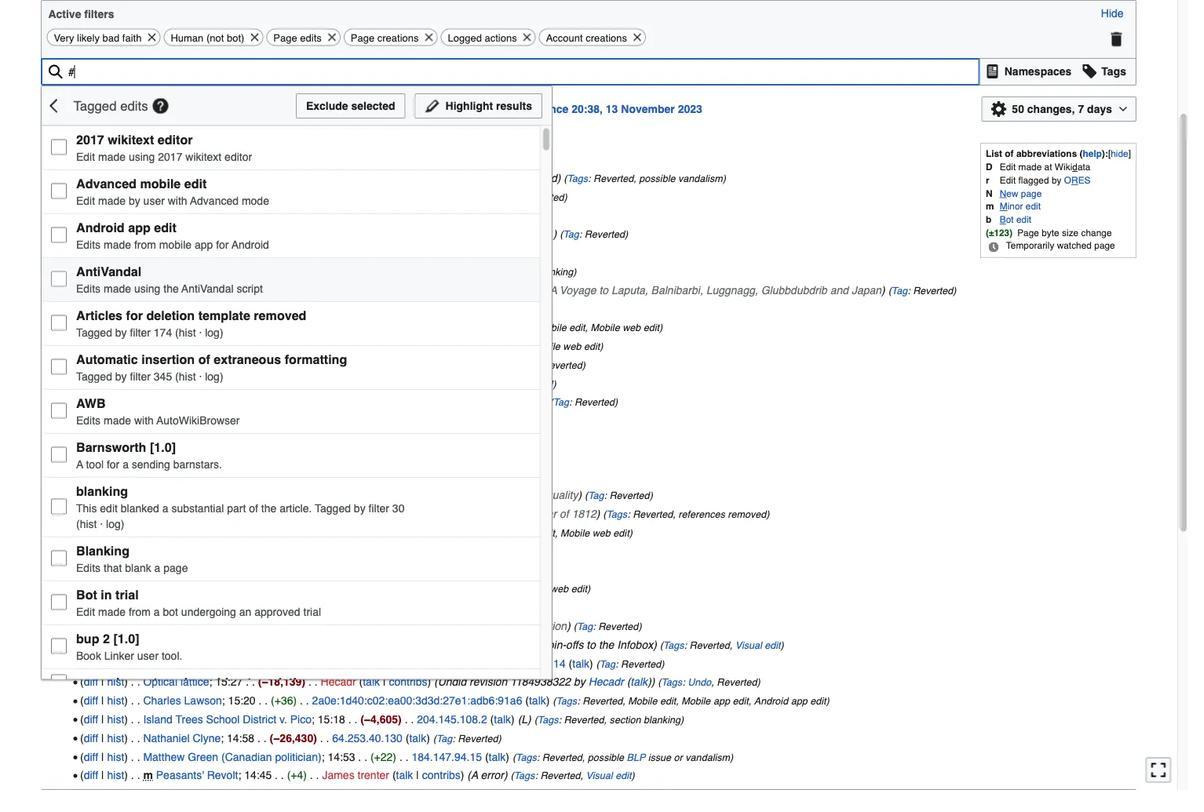 Task type: describe. For each thing, give the bounding box(es) containing it.
talk right trenter
[[396, 770, 413, 782]]

career
[[450, 377, 481, 390]]

blanking
[[76, 544, 130, 558]]

nathaniel clyne
[[143, 732, 221, 745]]

32 hist link from the top
[[107, 770, 124, 782]]

reverted inside the →‎income and wealth inequality ) tag : reverted
[[610, 490, 650, 502]]

filter for for
[[130, 326, 151, 339]]

: down : reverted on the left top of page
[[569, 397, 572, 408]]

november inside button
[[621, 103, 675, 116]]

hist link for jean-baptiste assiginack
[[107, 508, 124, 521]]

talk for 2a0e:1d40:c02:ea00:3d3d:27e1:adb6:91a6
[[529, 695, 546, 707]]

talk left (it
[[461, 172, 478, 184]]

4 hist from the top
[[107, 228, 124, 240]]

list
[[986, 149, 1003, 159]]

to for you
[[509, 639, 518, 651]]

made inside awb edits made with autowikibrowser
[[104, 414, 131, 427]]

diff link for american basketball association
[[84, 190, 98, 203]]

talk link for 81.101.16.101
[[379, 340, 396, 352]]

tags inside ‎ (a error) tags : reverted visual edit
[[514, 771, 535, 782]]

association
[[246, 190, 302, 203]]

the left war
[[519, 508, 534, 521]]

diff for ernst haeckel
[[84, 340, 98, 352]]

talk down infobox)
[[631, 676, 648, 689]]

made inside the antivandal edits made using the antivandal script
[[104, 282, 131, 295]]

14:53
[[328, 751, 355, 763]]

diff for holland tunnel
[[84, 471, 98, 483]]

filter for insertion
[[130, 370, 151, 383]]

hist link for haber process
[[107, 601, 124, 614]]

talk link down river at the left bottom of page
[[363, 676, 380, 689]]

−4,605
[[364, 714, 398, 726]]

for inside articles for deletion template removed tagged by filter 174 (hist · log)
[[126, 308, 143, 323]]

hist link for rexy
[[107, 415, 124, 427]]

reverted inside ‎ (a error) tags : reverted visual edit
[[541, 771, 581, 782]]

: inside ‎ (undid revision 1184938322 by hecadr ( talk )) tags : undo reverted
[[682, 677, 685, 689]]

made inside android app edit edits made from mobile app for android
[[104, 238, 131, 251]]

tag link up ‎ (undid revision 1184938322 by hecadr ( talk )) tags : undo reverted
[[600, 659, 616, 670]]

1 vertical spatial visual edit link
[[586, 771, 632, 782]]

tags inside ‎ 145.255.0.83 talk ‎ (fixed typo) tags : reverted mobile edit mobile web edit
[[435, 528, 456, 539]]

autowikibrowser
[[157, 414, 240, 427]]

a inside barnsworth [1.0] a tool for a sending barnstars.
[[123, 458, 129, 471]]

basketball
[[193, 190, 243, 203]]

war
[[537, 508, 557, 521]]

reverted inside ‎ 12.232.160.99 talk ‎ (aaa) tags : reverted section blanking
[[424, 248, 464, 259]]

edit inside the blanking this edit blanked a substantial part of the article. tagged by filter 30 (hist · log)
[[100, 502, 118, 515]]

of inside the blanking this edit blanked a substantial part of the article. tagged by filter 30 (hist · log)
[[249, 502, 258, 515]]

a for →‎part
[[550, 284, 557, 296]]

diff for haber process
[[84, 601, 98, 614]]

‎ hecadr
[[318, 676, 356, 689]]

talk link for 199.119.28.218
[[389, 471, 406, 483]]

0 horizontal spatial advanced
[[76, 176, 137, 191]]

m inside "edit flagged by o r es n n ew page m m inor edit b"
[[986, 201, 994, 212]]

diff link for gulliver's travels
[[84, 284, 98, 296]]

page inside b ot edit (±123) page byte size change
[[1018, 228, 1040, 238]]

holland tunnel link
[[143, 471, 217, 483]]

talk down : reverted on the left top of page
[[526, 396, 543, 408]]

mobile inside advanced mobile edit edit made by user with advanced mode
[[140, 176, 181, 191]]

automatic insertion of extraneous formatting tagged by filter 345 (hist · log)
[[76, 352, 347, 383]]

tag inside the →‎income and wealth inequality ) tag : reverted
[[588, 490, 604, 502]]

1 horizontal spatial to
[[587, 639, 596, 651]]

edits for awb
[[76, 414, 101, 427]]

diff for rexy
[[84, 415, 98, 427]]

1 vertical spatial you
[[488, 639, 506, 651]]

edit inside advanced mobile edit edit made by user with advanced mode
[[184, 176, 207, 191]]

contribs for contribs link related to talk link under river at the left bottom of page
[[389, 676, 427, 689]]

diff for island trees school district v. pico
[[84, 714, 98, 726]]

hist for william stuart-houston
[[107, 359, 124, 371]]

reverted inside the ‎ 105.226.97.178 talk ‎ ( →‎early understanding of inertial motion ) tag : reverted
[[598, 621, 639, 633]]

m for m edwin jarvis
[[143, 228, 153, 240]]

lattice
[[180, 676, 209, 689]]

hist link for inertia
[[107, 620, 124, 633]]

hist for ernst haeckel
[[107, 340, 124, 352]]

made inside d edit made at wiki d ata r
[[1019, 162, 1042, 172]]

0 horizontal spatial +22
[[298, 433, 317, 446]]

hist link for 8
[[107, 246, 124, 259]]

days
[[1088, 103, 1113, 116]]

: inside ‎ 145.255.0.83 talk ‎ (fixed typo) tags : reverted mobile edit mobile web edit
[[456, 528, 459, 539]]

hist for muriel spark
[[107, 377, 124, 390]]

1 vertical spatial section
[[502, 266, 534, 278]]

: reverted
[[537, 360, 582, 371]]

0 horizontal spatial antivandal
[[76, 264, 141, 279]]

creations for page creations
[[377, 32, 419, 44]]

talk link down : reverted on the left top of page
[[526, 396, 543, 408]]

1 vertical spatial +22 ‎
[[374, 751, 400, 763]]

tag link right hee)
[[441, 210, 457, 222]]

: inside (added text telling you to add spin-offs to the infobox) tags : reverted visual edit
[[684, 640, 687, 651]]

195.224.137.154
[[305, 601, 387, 614]]

diff for inertia
[[84, 620, 98, 633]]

diff for nebraska cornhuskers football
[[84, 172, 98, 184]]

8 check image from the top
[[51, 675, 67, 690]]

1 vertical spatial antivandal
[[182, 282, 234, 295]]

exclude selected button
[[296, 93, 406, 118]]

muriel spark 18:04
[[143, 377, 239, 390]]

tags link right typo)
[[435, 528, 456, 539]]

very likely bad faith
[[54, 32, 142, 44]]

talk link down infobox)
[[631, 676, 648, 689]]

tags inside (added text telling you to add spin-offs to the infobox) tags : reverted visual edit
[[663, 640, 684, 651]]

reverted inside '→‎after the war of 1812 ) tags : reverted references removed'
[[633, 509, 673, 521]]

hist for nicholas ridley (martyr)
[[107, 452, 124, 464]]

contribs link for talk link to the right of trenter
[[422, 770, 461, 782]]

4 hist link from the top
[[107, 228, 124, 240]]

0 horizontal spatial editor
[[158, 132, 193, 147]]

2 hecadr link from the left
[[589, 676, 624, 689]]

creations for account creations
[[586, 32, 627, 44]]

13 inside button
[[606, 103, 618, 116]]

12.232.160.99 link
[[261, 246, 331, 259]]

tag link up 184.147.94.15 link
[[437, 733, 452, 745]]

contribs link for talk link under river at the left bottom of page
[[389, 676, 427, 689]]

street
[[208, 489, 237, 502]]

by inside advanced mobile edit edit made by user with advanced mode
[[129, 194, 140, 207]]

a inside the blanking this edit blanked a substantial part of the article. tagged by filter 30 (hist · log)
[[162, 502, 168, 515]]

tags link right error)
[[514, 771, 535, 782]]

20 diff link from the top
[[84, 545, 98, 558]]

hist link for boise airport
[[107, 209, 124, 222]]

view new changes since 20:38, 13 november 2023 button
[[416, 97, 708, 122]]

tag link down : reverted on the left top of page
[[553, 397, 569, 408]]

: inside ‎ (a error) tags : reverted visual edit
[[535, 771, 538, 782]]

the left infobox)
[[599, 639, 614, 651]]

section blanking
[[502, 266, 573, 278]]

145.255.0.83 link
[[276, 527, 340, 539]]

92.14.122.32
[[336, 433, 400, 446]]

tags inside '→‎after the war of 1812 ) tags : reverted references removed'
[[607, 509, 627, 521]]

tag link up →‎income
[[416, 472, 432, 483]]

tags link right needed)
[[567, 173, 588, 184]]

diff for matthew green (canadian politician)
[[84, 751, 98, 763]]

32 hist from the top
[[107, 770, 124, 782]]

hist for charles lawson
[[107, 695, 124, 707]]

web down laputa,
[[623, 322, 641, 334]]

airport
[[173, 209, 206, 222]]

+54 ‎
[[269, 471, 295, 483]]

6 hist from the top
[[107, 265, 124, 278]]

6 diff from the top
[[84, 265, 98, 278]]

1 vertical spatial advanced
[[190, 194, 239, 207]]

talk link right trenter
[[396, 770, 413, 782]]

1 horizontal spatial wikitext
[[186, 150, 222, 163]]

account creations
[[546, 32, 627, 44]]

washington's
[[183, 657, 248, 670]]

or
[[674, 752, 683, 763]]

remove 'page creations' image
[[424, 30, 435, 45]]

−26,430
[[273, 732, 313, 745]]

diff for optical lattice
[[84, 676, 98, 689]]

1 horizontal spatial 2017
[[158, 150, 182, 163]]

diff link for boise airport
[[84, 209, 98, 222]]

1 hecadr link from the left
[[321, 676, 356, 689]]

hist for 8
[[107, 246, 124, 259]]

6 diff link from the top
[[84, 265, 98, 278]]

‎ 146.199.212.10
[[301, 321, 381, 334]]

−2 ‎
[[258, 209, 277, 222]]

haber
[[143, 601, 173, 614]]

tags inside ‎ 81.101.16.101 talk ‎ tags : reverted mobile edit mobile web edit
[[406, 341, 427, 352]]

( up ata
[[1080, 149, 1083, 159]]

made inside advanced mobile edit edit made by user with advanced mode
[[98, 194, 126, 207]]

butch
[[143, 433, 171, 446]]

tags link right (aaa)
[[397, 248, 418, 259]]

(undid
[[434, 676, 467, 689]]

diff link for 8
[[84, 246, 98, 259]]

flagged
[[1019, 175, 1049, 186]]

references
[[679, 509, 725, 521]]

hist link for muriel spark
[[107, 377, 124, 390]]

page edits
[[274, 32, 322, 44]]

barnsworth [1.0] a tool for a sending barnstars.
[[76, 440, 222, 471]]

(aaa)
[[362, 246, 391, 259]]

the inside the antivandal edits made using the antivandal script
[[164, 282, 179, 295]]

‎ 2a0e:1d40:c02:ea00:3d3d:27e1:adb6:91a6 talk ‎ tags : reverted mobile edit mobile app edit android app edit
[[309, 695, 826, 707]]

→‎early understanding of inertial motion link
[[375, 620, 567, 633]]

tag down : reverted on the left top of page
[[553, 397, 569, 408]]

20 hist link from the top
[[107, 545, 124, 558]]

jarvis
[[189, 228, 218, 240]]

hist for jean-baptiste assiginack
[[107, 508, 124, 521]]

0 vertical spatial trial
[[115, 588, 139, 602]]

( left ))
[[627, 676, 631, 689]]

tag image
[[1082, 60, 1098, 83]]

hist link for meningitis
[[107, 564, 124, 577]]

1 horizontal spatial visual edit link
[[735, 640, 781, 651]]

66.211.219.114
[[491, 657, 566, 670]]

slang)
[[216, 433, 246, 446]]

tags inside tags button
[[1102, 65, 1127, 78]]

2 n from the left
[[1000, 188, 1007, 199]]

removed inside articles for deletion template removed tagged by filter 174 (hist · log)
[[254, 308, 307, 323]]

edits for antivandal
[[76, 282, 101, 295]]

haeckel
[[172, 340, 212, 352]]

(±123)
[[986, 228, 1013, 238]]

edit inside d edit made at wiki d ata r
[[1000, 162, 1016, 172]]

tags link right (l) at the left bottom of page
[[538, 715, 559, 726]]

(hist · for deletion
[[175, 326, 202, 339]]

selected
[[351, 100, 395, 112]]

diff link for nathaniel clyne
[[84, 732, 98, 745]]

142.47.234.254 link
[[371, 508, 447, 521]]

edit inside "edit flagged by o r es n n ew page m m inor edit b"
[[1026, 201, 1041, 212]]

the up ‎ hecadr
[[307, 657, 323, 670]]

boise airport
[[143, 209, 206, 222]]

tags inside ‎ (undid revision 1184938322 by hecadr ( talk )) tags : undo reverted
[[662, 677, 682, 689]]

tag inside ‎ 64.253.40.130 talk ‎ tag : reverted
[[437, 733, 452, 745]]

talk link for 12.232.160.99
[[338, 246, 355, 259]]

diff for ottery st mary
[[84, 321, 98, 334]]

0 horizontal spatial wikitext
[[108, 132, 154, 147]]

diff link for kirby (series)
[[84, 639, 98, 651]]

19:59
[[224, 228, 251, 240]]

filters list box
[[41, 86, 553, 791]]

peer
[[164, 527, 186, 539]]

tags inside 207.177.69.18 talk (it was needed) tags : reverted possible vandalism
[[567, 173, 588, 184]]

hist link for nicholas ridley (martyr)
[[107, 452, 124, 464]]

146.199.212.10 link
[[304, 321, 381, 334]]

tag link up 1812
[[588, 490, 604, 502]]

m peasants' revolt
[[143, 770, 238, 782]]

bup
[[76, 632, 99, 646]]

81.101.16.101
[[302, 340, 372, 352]]

(hist · inside the blanking this edit blanked a substantial part of the article. tagged by filter 30 (hist · log)
[[76, 518, 103, 530]]

19:22
[[233, 284, 260, 296]]

settings image
[[991, 98, 1007, 121]]

0 vertical spatial you
[[483, 228, 501, 240]]

tag link up (added text telling you to add spin-offs to the infobox) tags : reverted visual edit
[[577, 621, 593, 633]]

for inside barnsworth [1.0] a tool for a sending barnstars.
[[107, 458, 120, 471]]

145.255.0.83
[[276, 527, 340, 539]]

talk down river at the left bottom of page
[[363, 676, 380, 689]]

4 diff from the top
[[84, 228, 98, 240]]

tag link right fact.)
[[563, 229, 579, 240]]

33 diff from the top
[[84, 770, 98, 782]]

+35 ‎
[[308, 359, 334, 371]]

by inside "edit flagged by o r es n n ew page m m inor edit b"
[[1052, 175, 1062, 186]]

inequality
[[532, 489, 578, 502]]

vandalism inside 207.177.69.18 talk (it was needed) tags : reverted possible vandalism
[[678, 173, 723, 184]]

blank
[[125, 562, 151, 574]]

talk link for 105.226.97.178
[[347, 620, 364, 633]]

mobile web edit
[[519, 584, 587, 595]]

tagged inside the blanking this edit blanked a substantial part of the article. tagged by filter 30 (hist · log)
[[315, 502, 351, 515]]

check image for bot
[[51, 595, 67, 610]]

0 horizontal spatial +22 ‎
[[298, 433, 324, 446]]

infobox)
[[617, 639, 657, 651]]

hist for nathaniel clyne
[[107, 732, 124, 745]]

rexy link
[[143, 415, 168, 427]]

→‎after the war of 1812 link
[[481, 508, 597, 521]]

reverted inside ‎ 81.101.16.101 talk ‎ tags : reverted mobile edit mobile web edit
[[432, 341, 472, 352]]

visual inside ‎ (a error) tags : reverted visual edit
[[586, 771, 613, 782]]

Filter changes (use menu or search for filter name) text field
[[41, 58, 980, 86]]

blanking inside ‎ 204.145.108.2 talk ‎ (l) tags : reverted section blanking
[[644, 715, 681, 726]]

edit inside (added text telling you to add spin-offs to the infobox) tags : reverted visual edit
[[765, 640, 781, 651]]

needed)
[[521, 172, 561, 184]]

using inside the antivandal edits made using the antivandal script
[[134, 282, 160, 295]]

edits inside android app edit edits made from mobile app for android
[[76, 238, 101, 251]]

: inside the →‎income and wealth inequality ) tag : reverted
[[604, 490, 607, 502]]

bup 2 [1.0] book linker user tool.
[[76, 632, 182, 662]]

edit for bot in trial
[[76, 606, 95, 618]]

edits for tagged edits
[[120, 98, 148, 113]]

‎ 92.14.122.32 talk ‎
[[333, 433, 431, 446]]

diff for muriel spark
[[84, 377, 98, 390]]

204.145.108.2
[[417, 714, 487, 726]]

+70 ‎
[[267, 601, 293, 614]]

charles lawson
[[143, 695, 222, 707]]

reverted inside (did you know fact.) tag : reverted
[[585, 229, 625, 240]]

clyne
[[193, 732, 221, 745]]

22 diff link from the top
[[84, 583, 98, 595]]

2 hecadr from the left
[[589, 676, 624, 689]]

22 hist link from the top
[[107, 583, 124, 595]]

web inside ‎ 145.255.0.83 talk ‎ (fixed typo) tags : reverted mobile edit mobile web edit
[[593, 528, 611, 539]]

3 check image from the top
[[51, 271, 67, 287]]

log) inside the blanking this edit blanked a substantial part of the article. tagged by filter 30 (hist · log)
[[106, 518, 124, 530]]

substantial
[[171, 502, 224, 515]]

diff link for muriel spark
[[84, 377, 98, 390]]

clear all filters image
[[1109, 27, 1125, 51]]

article image
[[985, 60, 1001, 83]]

edwin jarvis link
[[156, 228, 218, 240]]

diff link for holland tunnel
[[84, 471, 98, 483]]

m for m peasants' revolt
[[143, 770, 153, 782]]

[1.0] inside barnsworth [1.0] a tool for a sending barnstars.
[[150, 440, 176, 455]]

es
[[1079, 175, 1091, 186]]

13 diff from the top
[[84, 396, 98, 408]]

13 diff link from the top
[[84, 396, 98, 408]]

1 n from the left
[[986, 188, 993, 199]]

web inside ‎ 81.101.16.101 talk ‎ tags : reverted mobile edit mobile web edit
[[563, 341, 581, 352]]

talk link for 66.211.219.114
[[573, 657, 590, 670]]

6 hist link from the top
[[107, 265, 124, 278]]

check image for 2017
[[51, 139, 67, 155]]

river
[[375, 657, 401, 670]]

view new changes since 20:38, 13 november 2023
[[441, 103, 703, 116]]

174
[[154, 326, 172, 339]]

tags link up ‎ 173.46.96.186 talk ‎ ( →‎literary career ) tag : reverted
[[406, 341, 427, 352]]

diff for nathaniel clyne
[[84, 732, 98, 745]]

hist for optical lattice
[[107, 676, 124, 689]]

meningitis
[[143, 564, 193, 577]]

reverted inside ‎ (undid revision 1184938322 by hecadr ( talk )) tags : undo reverted
[[717, 677, 757, 689]]

0 vertical spatial +36 ‎
[[257, 377, 283, 390]]

page inside "edit flagged by o r es n n ew page m m inor edit b"
[[1021, 188, 1042, 199]]

hist for boise airport
[[107, 209, 124, 222]]

reverted inside 207.177.69.18 talk (it was needed) tags : reverted possible vandalism
[[594, 173, 634, 184]]

tag inside ‎ 66.211.219.114 talk ‎ tag : reverted
[[600, 659, 616, 670]]

page inside blanking edits that blank a page
[[164, 562, 188, 574]]

check image for blanking
[[51, 499, 67, 514]]

hist for butch (lesbian slang)
[[107, 433, 124, 446]]

edits for page edits
[[300, 32, 322, 44]]

mode
[[242, 194, 269, 207]]

20 diff from the top
[[84, 527, 98, 539]]

hist link for american basketball association
[[107, 190, 124, 203]]

reverted inside ‎ 145.255.0.83 talk ‎ (fixed typo) tags : reverted mobile edit mobile web edit
[[462, 528, 502, 539]]

remove 'account creations' image
[[632, 30, 643, 45]]

17 hist from the top
[[107, 489, 124, 502]]

tags link right 1812
[[607, 509, 627, 521]]

204.145.108.2 link
[[417, 714, 487, 726]]

20 hist from the top
[[107, 545, 124, 558]]

made inside 2017 wikitext editor edit made using 2017 wikitext editor
[[98, 150, 126, 163]]

1 vertical spatial +22
[[374, 751, 393, 763]]

temporarily watched page
[[1006, 241, 1116, 251]]

diff for butch (lesbian slang)
[[84, 433, 98, 446]]

+4
[[291, 770, 303, 782]]

island
[[143, 714, 173, 726]]

diff link for rexy
[[84, 415, 98, 427]]

: inside '→‎after the war of 1812 ) tags : reverted references removed'
[[627, 509, 630, 521]]

by down ‎ 66.211.219.114 talk ‎ tag : reverted
[[574, 676, 586, 689]]

talk for 199.119.28.218
[[389, 471, 406, 483]]

reverted inside ‎ 184.147.94.15 talk ‎ tags : reverted possible blp issue or vandalism
[[542, 752, 582, 763]]

formatting
[[285, 352, 347, 367]]

1 vertical spatial +36
[[275, 695, 293, 707]]

17:53
[[174, 415, 202, 427]]

0 vertical spatial android
[[76, 220, 125, 235]]

1 vertical spatial 13
[[41, 151, 53, 163]]

: inside ‎ 81.101.16.101 talk ‎ tags : reverted mobile edit mobile web edit
[[427, 341, 430, 352]]

charles lawson link
[[143, 695, 222, 707]]

hist link for life peer
[[107, 527, 124, 539]]



Task type: locate. For each thing, give the bounding box(es) containing it.
1 vertical spatial android
[[232, 238, 269, 251]]

made inside 'bot in trial edit made from a bot undergoing an approved trial'
[[98, 606, 126, 618]]

to for voyage
[[599, 284, 609, 296]]

hist for gulliver's travels
[[107, 284, 124, 296]]

26 hist link from the top
[[107, 657, 124, 670]]

28 diff from the top
[[84, 676, 98, 689]]

1 vertical spatial possible
[[588, 752, 624, 763]]

1812
[[572, 508, 597, 521]]

peasants' revolt link
[[156, 770, 238, 782]]

talk for 184.147.94.15
[[489, 751, 506, 763]]

trees
[[176, 714, 203, 726]]

0 vertical spatial 13
[[606, 103, 618, 116]]

using inside 2017 wikitext editor edit made using 2017 wikitext editor
[[129, 150, 155, 163]]

13 hist from the top
[[107, 415, 124, 427]]

15:42
[[180, 620, 207, 633]]

1 vertical spatial +35
[[308, 359, 327, 371]]

+33
[[264, 340, 283, 352]]

hecadr down delaware
[[321, 676, 356, 689]]

( down 195.224.137.154 link
[[371, 620, 375, 633]]

8 diff from the top
[[84, 302, 98, 315]]

possible inside 207.177.69.18 talk (it was needed) tags : reverted possible vandalism
[[639, 173, 676, 184]]

talk link for 204.145.108.2
[[494, 714, 511, 726]]

reverted inside ‎ 199.119.28.218 talk ‎ tag : reverted
[[438, 472, 478, 483]]

1 diff link from the top
[[84, 172, 98, 184]]

24 hist link from the top
[[107, 620, 124, 633]]

26 diff from the top
[[84, 639, 98, 651]]

18 hist link from the top
[[107, 508, 124, 521]]

tag inside (did you know fact.) tag : reverted
[[563, 229, 579, 240]]

23 hist from the top
[[107, 601, 124, 614]]

log) inside the automatic insertion of extraneous formatting tagged by filter 345 (hist · log)
[[205, 370, 223, 383]]

7 hist link from the top
[[107, 284, 124, 296]]

: down mobile edit mobile web edit
[[537, 360, 539, 371]]

diff for 8
[[84, 246, 98, 259]]

31 hist from the top
[[107, 751, 124, 763]]

talk for 204.145.108.2
[[494, 714, 511, 726]]

15:28
[[407, 657, 435, 670]]

hist for kirby (series)
[[107, 639, 124, 651]]

0 horizontal spatial removed
[[254, 308, 307, 323]]

1 horizontal spatial n
[[1000, 188, 1007, 199]]

diff link for optical lattice
[[84, 676, 98, 689]]

2 hist link from the top
[[107, 190, 124, 203]]

1 vertical spatial +36 ‎
[[275, 695, 300, 707]]

: inside the ‎ 2a0e:1d40:c02:ea00:3d3d:27e1:adb6:91a6 talk ‎ tags : reverted mobile edit mobile app edit android app edit
[[577, 696, 580, 707]]

−22,024 ‎
[[202, 246, 249, 259]]

1 vertical spatial 2017
[[158, 150, 182, 163]]

reverted inside the →‎part iii: a voyage to laputa, balnibarbi, luggnagg, glubbdubdrib and japan ) tag : reverted
[[913, 285, 953, 296]]

by inside the automatic insertion of extraneous formatting tagged by filter 345 (hist · log)
[[115, 370, 127, 383]]

from inside android app edit edits made from mobile app for android
[[134, 238, 156, 251]]

0 vertical spatial filter
[[130, 326, 151, 339]]

13 hist link from the top
[[107, 415, 124, 427]]

page right remove 'human (not bot)' icon
[[274, 32, 297, 44]]

stuart-
[[182, 359, 215, 371]]

hist for george washington's crossing of the delaware river
[[107, 657, 124, 670]]

1 horizontal spatial for
[[126, 308, 143, 323]]

21 hist link from the top
[[107, 564, 124, 577]]

1 vertical spatial page
[[1095, 241, 1116, 251]]

‎ 64.253.40.130 talk ‎ tag : reverted
[[329, 732, 498, 745]]

14 diff from the top
[[84, 415, 98, 427]]

fact.)
[[533, 228, 557, 240]]

25 diff from the top
[[84, 620, 98, 633]]

page down flagged
[[1021, 188, 1042, 199]]

island trees school district v. pico link
[[143, 714, 312, 726]]

1184938322
[[511, 676, 571, 689]]

12 hist from the top
[[107, 377, 124, 390]]

possible inside ‎ 184.147.94.15 talk ‎ tags : reverted possible blp issue or vandalism
[[588, 752, 624, 763]]

→‎after
[[481, 508, 516, 521]]

→‎part
[[501, 284, 532, 296]]

filter inside the blanking this edit blanked a substantial part of the article. tagged by filter 30 (hist · log)
[[369, 502, 389, 515]]

filter left the 30
[[369, 502, 389, 515]]

editor
[[158, 132, 193, 147], [225, 150, 252, 163]]

balnibarbi,
[[651, 284, 703, 296]]

diff for jean-baptiste assiginack
[[84, 508, 98, 521]]

1 horizontal spatial editor
[[225, 150, 252, 163]]

0 vertical spatial antivandal
[[76, 264, 141, 279]]

1 horizontal spatial and
[[830, 284, 849, 296]]

+36 up v.
[[275, 695, 293, 707]]

0 vertical spatial user
[[143, 194, 165, 207]]

made up barnsworth
[[104, 414, 131, 427]]

advanced up 20:15
[[190, 194, 239, 207]]

help
[[1083, 149, 1102, 159]]

remove 'human (not bot)' image
[[249, 30, 260, 45]]

2 vertical spatial android
[[754, 696, 788, 707]]

216.47.187.54
[[346, 359, 416, 371]]

: down the 204.145.108.2
[[452, 733, 455, 745]]

3 hist from the top
[[107, 209, 124, 222]]

0 vertical spatial november
[[621, 103, 675, 116]]

(hist · inside the automatic insertion of extraneous formatting tagged by filter 345 (hist · log)
[[175, 370, 202, 383]]

2023
[[678, 103, 703, 116], [113, 151, 137, 163]]

hist link for holland tunnel
[[107, 471, 124, 483]]

+35 for +35
[[311, 302, 329, 315]]

+36 ‎ down 18:05
[[257, 377, 283, 390]]

18 diff link from the top
[[84, 489, 98, 502]]

1 horizontal spatial hecadr link
[[589, 676, 624, 689]]

with inside advanced mobile edit edit made by user with advanced mode
[[168, 194, 187, 207]]

tag link right japan
[[892, 285, 908, 296]]

m up "8" 'link'
[[143, 228, 153, 240]]

1 horizontal spatial +22
[[374, 751, 393, 763]]

a inside barnsworth [1.0] a tool for a sending barnstars.
[[76, 458, 83, 471]]

10 diff link from the top
[[84, 340, 98, 352]]

hist link for optical lattice
[[107, 676, 124, 689]]

18 hist from the top
[[107, 508, 124, 521]]

made left "8" 'link'
[[104, 238, 131, 251]]

b
[[986, 215, 992, 225]]

a left bot
[[154, 606, 160, 618]]

tags right error)
[[514, 771, 535, 782]]

19 diff link from the top
[[84, 508, 98, 521]]

16 diff link from the top
[[84, 452, 98, 464]]

0 vertical spatial from
[[134, 238, 156, 251]]

talk for 105.226.97.178
[[347, 620, 364, 633]]

undergoing
[[181, 606, 236, 618]]

edit up ew
[[1000, 175, 1016, 186]]

november right '20:38,'
[[621, 103, 675, 116]]

bot)
[[227, 32, 244, 44]]

11 hist from the top
[[107, 359, 124, 371]]

))
[[648, 676, 655, 689]]

diff for charles lawson
[[84, 695, 98, 707]]

(canadian
[[221, 751, 272, 763]]

0 vertical spatial wikitext
[[108, 132, 154, 147]]

iii:
[[535, 284, 547, 296]]

by left o
[[1052, 175, 1062, 186]]

the
[[164, 282, 179, 295], [261, 502, 277, 515], [519, 508, 534, 521], [599, 639, 614, 651], [307, 657, 323, 670]]

17 diff from the top
[[84, 471, 98, 483]]

: right career at the left top
[[507, 378, 510, 390]]

tags right infobox)
[[663, 640, 684, 651]]

19 hist link from the top
[[107, 527, 124, 539]]

hist link for charles lawson
[[107, 695, 124, 707]]

by inside the blanking this edit blanked a substantial part of the article. tagged by filter 30 (hist · log)
[[354, 502, 366, 515]]

31 diff link from the top
[[84, 751, 98, 763]]

page for page edits
[[274, 32, 297, 44]]

21 diff from the top
[[84, 545, 98, 558]]

0 vertical spatial and
[[830, 284, 849, 296]]

27 hist from the top
[[107, 676, 124, 689]]

7 diff link from the top
[[84, 284, 98, 296]]

section for (aaa)
[[469, 248, 501, 259]]

by down articles
[[115, 326, 127, 339]]

tag inside ‎ 173.46.96.186 talk ‎ ( →‎literary career ) tag : reverted
[[491, 378, 507, 390]]

by inside articles for deletion template removed tagged by filter 174 (hist · log)
[[115, 326, 127, 339]]

hist for holland tunnel
[[107, 471, 124, 483]]

talk link left (l) at the left bottom of page
[[494, 714, 511, 726]]

32 diff link from the top
[[84, 770, 98, 782]]

25 hist from the top
[[107, 639, 124, 651]]

0 horizontal spatial android
[[76, 220, 125, 235]]

tags link right infobox)
[[663, 640, 684, 651]]

automatic
[[76, 352, 138, 367]]

clock image
[[986, 242, 1002, 252]]

0 horizontal spatial for
[[107, 458, 120, 471]]

1 horizontal spatial section
[[502, 266, 534, 278]]

1 check image from the top
[[51, 227, 67, 243]]

user left tool.
[[137, 650, 159, 662]]

edit inside advanced mobile edit edit made by user with advanced mode
[[76, 194, 95, 207]]

android inside the ‎ 2a0e:1d40:c02:ea00:3d3d:27e1:adb6:91a6 talk ‎ tags : reverted mobile edit mobile app edit android app edit
[[754, 696, 788, 707]]

+84
[[267, 321, 285, 334]]

0 horizontal spatial n
[[986, 188, 993, 199]]

1 vertical spatial mobile
[[159, 238, 192, 251]]

web up motion on the left
[[550, 584, 569, 595]]

tags up ‎ 173.46.96.186 talk ‎ ( →‎literary career ) tag : reverted
[[406, 341, 427, 352]]

7 diff from the top
[[84, 284, 98, 296]]

check image for barnsworth
[[51, 447, 67, 463]]

reverted inside ‎ 71.89.153.226 talk ‎ (tee hee) tag : reverted
[[462, 210, 502, 222]]

4 check image from the top
[[51, 315, 67, 331]]

hist for matthew green (canadian politician)
[[107, 751, 124, 763]]

19 diff from the top
[[84, 508, 98, 521]]

edits left learn more about tagged edits image
[[120, 98, 148, 113]]

: down →‎income
[[456, 528, 459, 539]]

talk for 173.46.96.186
[[372, 377, 389, 390]]

2 hist from the top
[[107, 190, 124, 203]]

diff link for thomas john barnardo
[[84, 302, 98, 315]]

wikitext up nebraska cornhuskers football link
[[186, 150, 222, 163]]

‎ (a error) tags : reverted visual edit
[[464, 770, 632, 782]]

edits inside the antivandal edits made using the antivandal script
[[76, 282, 101, 295]]

: inside ‎ 66.211.219.114 talk ‎ tag : reverted
[[616, 659, 618, 670]]

talk link for 145.255.0.83
[[347, 527, 364, 539]]

20:15
[[212, 209, 239, 222]]

with up butch
[[134, 414, 154, 427]]

blanking
[[504, 248, 540, 259], [537, 266, 573, 278], [76, 484, 128, 499], [644, 715, 681, 726]]

23 hist link from the top
[[107, 601, 124, 614]]

199.119.28.218 link
[[307, 471, 382, 483]]

diff link for meningitis
[[84, 564, 98, 577]]

edits for blanking
[[76, 562, 101, 574]]

diff for william stuart-houston
[[84, 359, 98, 371]]

user
[[143, 194, 165, 207], [137, 650, 159, 662]]

a inside 'bot in trial edit made from a bot undergoing an approved trial'
[[154, 606, 160, 618]]

+36 down 18:05
[[257, 377, 276, 390]]

1 vertical spatial filter
[[130, 370, 151, 383]]

page for page creations
[[351, 32, 375, 44]]

luggnagg,
[[706, 284, 758, 296]]

tool.
[[162, 650, 182, 662]]

2 horizontal spatial page
[[1018, 228, 1040, 238]]

talk link up 184.147.94.15
[[409, 732, 426, 745]]

[1.0]
[[150, 440, 176, 455], [113, 632, 139, 646]]

: down ‎ 184.147.94.15 talk ‎ tags : reverted possible blp issue or vandalism
[[535, 771, 538, 782]]

9 hist link from the top
[[107, 321, 124, 334]]

1 horizontal spatial page
[[351, 32, 375, 44]]

28 hist from the top
[[107, 695, 124, 707]]

log) inside articles for deletion template removed tagged by filter 174 (hist · log)
[[205, 326, 223, 339]]

: inside 207.177.69.18 talk (it was needed) tags : reverted possible vandalism
[[588, 173, 591, 184]]

learn more about tagged edits image
[[153, 94, 169, 118]]

diff for meningitis
[[84, 564, 98, 577]]

0 vertical spatial 2023
[[678, 103, 703, 116]]

script
[[237, 282, 263, 295]]

gulliver's travels link
[[143, 284, 227, 296]]

8 hist link from the top
[[107, 302, 124, 315]]

by down automatic
[[115, 370, 127, 383]]

1 horizontal spatial page
[[1021, 188, 1042, 199]]

‎ 216.47.187.54
[[343, 359, 416, 371]]

linker
[[104, 650, 134, 662]]

2 horizontal spatial page
[[1095, 241, 1116, 251]]

16 diff from the top
[[84, 452, 98, 464]]

: inside ‎ 199.119.28.218 talk ‎ tag : reverted
[[432, 472, 435, 483]]

1 vertical spatial (hist ·
[[175, 370, 202, 383]]

27 diff link from the top
[[84, 676, 98, 689]]

tags inside ‎ 184.147.94.15 talk ‎ tags : reverted possible blp issue or vandalism
[[516, 752, 537, 763]]

‎ 71.89.153.226 talk ‎ (tee hee) tag : reverted
[[287, 209, 502, 222]]

0 vertical spatial removed
[[254, 308, 307, 323]]

hist link for nathaniel clyne
[[107, 732, 124, 745]]

26 hist from the top
[[107, 657, 124, 670]]

tag right japan
[[892, 285, 908, 296]]

23 diff from the top
[[84, 583, 98, 595]]

50 changes, 7 days
[[1012, 103, 1113, 116]]

check image for awb
[[51, 403, 67, 419]]

edits down awb
[[76, 414, 101, 427]]

blanking inside ‎ 12.232.160.99 talk ‎ (aaa) tags : reverted section blanking
[[504, 248, 540, 259]]

made down 13 november 2023
[[98, 194, 126, 207]]

talk link for 71.89.153.226
[[367, 209, 384, 222]]

to left add
[[509, 639, 518, 651]]

25 hist link from the top
[[107, 639, 124, 651]]

talk down 216.47.187.54 at the left top
[[372, 377, 389, 390]]

diff link for matthew green (canadian politician)
[[84, 751, 98, 763]]

tags inside ‎ 12.232.160.99 talk ‎ (aaa) tags : reverted section blanking
[[397, 248, 418, 259]]

contribs for contribs link corresponding to talk link to the right of trenter
[[422, 770, 461, 782]]

: inside ‎ 173.46.96.186 talk ‎ ( →‎literary career ) tag : reverted
[[507, 378, 510, 390]]

4 edits from the top
[[76, 562, 101, 574]]

november down live
[[56, 151, 110, 163]]

mobile inside android app edit edits made from mobile app for android
[[159, 238, 192, 251]]

awb
[[76, 396, 106, 411]]

hist for nebraska cornhuskers football
[[107, 172, 124, 184]]

william
[[143, 359, 179, 371]]

talk for 145.255.0.83
[[347, 527, 364, 539]]

m up b
[[986, 201, 994, 212]]

: inside ‎ 184.147.94.15 talk ‎ tags : reverted possible blp issue or vandalism
[[537, 752, 540, 763]]

0 vertical spatial for
[[216, 238, 229, 251]]

ot
[[1006, 215, 1014, 225]]

+15 ‎
[[226, 620, 252, 633]]

vandalism inside ‎ 184.147.94.15 talk ‎ tags : reverted possible blp issue or vandalism
[[686, 752, 730, 763]]

8 hist from the top
[[107, 302, 124, 315]]

0 vertical spatial advanced
[[76, 176, 137, 191]]

nicholas ridley (martyr) link
[[143, 452, 261, 464]]

talk for 92.14.122.32
[[407, 433, 424, 446]]

from for edit
[[134, 238, 156, 251]]

0 horizontal spatial a
[[76, 458, 83, 471]]

1 hecadr from the left
[[321, 676, 356, 689]]

trial right 'in'
[[115, 588, 139, 602]]

blanking inside the blanking this edit blanked a substantial part of the article. tagged by filter 30 (hist · log)
[[76, 484, 128, 499]]

tag right career at the left top
[[491, 378, 507, 390]]

haber process link
[[143, 601, 215, 614]]

hist link for nebraska cornhuskers football
[[107, 172, 124, 184]]

11 hist link from the top
[[107, 359, 124, 371]]

0 vertical spatial visual edit link
[[735, 640, 781, 651]]

31 diff from the top
[[84, 732, 98, 745]]

remove 'page edits' image
[[326, 30, 337, 45]]

error)
[[481, 770, 508, 782]]

+35 for +35 ‎
[[308, 359, 327, 371]]

b ot edit (±123) page byte size change
[[986, 215, 1112, 238]]

hist link for ottery st mary
[[107, 321, 124, 334]]

insertion
[[141, 352, 195, 367]]

0 vertical spatial using
[[129, 150, 155, 163]]

1 vertical spatial wikitext
[[186, 150, 222, 163]]

1 horizontal spatial visual
[[735, 640, 762, 651]]

: right japan
[[908, 285, 911, 296]]

sending
[[132, 458, 170, 471]]

tag inside the ‎ 105.226.97.178 talk ‎ ( →‎early understanding of inertial motion ) tag : reverted
[[577, 621, 593, 633]]

: inside ‎ 204.145.108.2 talk ‎ (l) tags : reverted section blanking
[[559, 715, 561, 726]]

17 hist link from the top
[[107, 489, 124, 502]]

1 horizontal spatial possible
[[639, 173, 676, 184]]

tag up 184.147.94.15 link
[[437, 733, 452, 745]]

filter inside articles for deletion template removed tagged by filter 174 (hist · log)
[[130, 326, 151, 339]]

8 diff link from the top
[[84, 302, 98, 315]]

fullscreen image
[[1151, 763, 1167, 778]]

0 horizontal spatial visual
[[586, 771, 613, 782]]

talk left (l) at the left bottom of page
[[494, 714, 511, 726]]

: inside (did you know fact.) tag : reverted
[[579, 229, 582, 240]]

1 vertical spatial trial
[[303, 606, 321, 618]]

1 horizontal spatial creations
[[586, 32, 627, 44]]

for inside android app edit edits made from mobile app for android
[[216, 238, 229, 251]]

: down the ‎ 2a0e:1d40:c02:ea00:3d3d:27e1:adb6:91a6 talk ‎ tags : reverted mobile edit mobile app edit android app edit
[[559, 715, 561, 726]]

(a
[[467, 770, 478, 782]]

with up boise airport link
[[168, 194, 187, 207]]

2 horizontal spatial section
[[610, 715, 641, 726]]

to right offs
[[587, 639, 596, 651]]

0 horizontal spatial 2017
[[76, 132, 104, 147]]

0 horizontal spatial november
[[56, 151, 110, 163]]

0 horizontal spatial page
[[164, 562, 188, 574]]

(hist · for of
[[175, 370, 202, 383]]

diff link for charles lawson
[[84, 695, 98, 707]]

3 edits from the top
[[76, 414, 101, 427]]

10 hist from the top
[[107, 340, 124, 352]]

[1.0] inside 'bup 2 [1.0] book linker user tool.'
[[113, 632, 139, 646]]

28 hist link from the top
[[107, 695, 124, 707]]

with inside awb edits made with autowikibrowser
[[134, 414, 154, 427]]

hist for life peer
[[107, 527, 124, 539]]

1 horizontal spatial antivandal
[[182, 282, 234, 295]]

5 check image from the top
[[51, 639, 67, 654]]

machine-
[[192, 676, 248, 690]]

muriel spark link
[[143, 377, 205, 390]]

a right iii:
[[550, 284, 557, 296]]

1 horizontal spatial edits
[[300, 32, 322, 44]]

talk link down 1184938322
[[529, 695, 546, 707]]

1 hist from the top
[[107, 172, 124, 184]]

1 vertical spatial edits
[[120, 98, 148, 113]]

14 hist from the top
[[107, 433, 124, 446]]

24 hist from the top
[[107, 620, 124, 633]]

a for barnsworth
[[76, 458, 83, 471]]

and left japan
[[830, 284, 849, 296]]

2 check image from the top
[[51, 447, 67, 463]]

hist link for matthew green (canadian politician)
[[107, 751, 124, 763]]

1 horizontal spatial android
[[232, 238, 269, 251]]

tags inside ‎ 204.145.108.2 talk ‎ (l) tags : reverted section blanking
[[538, 715, 559, 726]]

+22 up trenter
[[374, 751, 393, 763]]

1 vertical spatial [1.0]
[[113, 632, 139, 646]]

1 edits from the top
[[76, 238, 101, 251]]

tag inside the →‎part iii: a voyage to laputa, balnibarbi, luggnagg, glubbdubdrib and japan ) tag : reverted
[[892, 285, 908, 296]]

tag up 1812
[[588, 490, 604, 502]]

1 vertical spatial contribs link
[[422, 770, 461, 782]]

hist for ottery st mary
[[107, 321, 124, 334]]

edit down the bot
[[76, 606, 95, 618]]

4 check image from the top
[[51, 595, 67, 610]]

16 hist from the top
[[107, 471, 124, 483]]

0 horizontal spatial creations
[[377, 32, 419, 44]]

0 vertical spatial edits
[[300, 32, 322, 44]]

check image for android
[[51, 227, 67, 243]]

talk for 12.232.160.99
[[338, 246, 355, 259]]

page down "peer"
[[164, 562, 188, 574]]

1 creations from the left
[[377, 32, 419, 44]]

27 hist link from the top
[[107, 676, 124, 689]]

talk link for 184.147.94.15
[[489, 751, 506, 763]]

hist link for thomas john barnardo
[[107, 302, 124, 315]]

a down barnsworth
[[123, 458, 129, 471]]

14 hist link from the top
[[107, 433, 124, 446]]

0 vertical spatial page
[[1021, 188, 1042, 199]]

−26,430 ‎
[[273, 732, 320, 745]]

5 diff from the top
[[84, 246, 98, 259]]

+35 up 173.46.96.186
[[308, 359, 327, 371]]

105.226.97.178
[[264, 620, 340, 633]]

1 horizontal spatial 2023
[[678, 103, 703, 116]]

66.211.219.114 link
[[491, 657, 566, 670]]

1 diff from the top
[[84, 172, 98, 184]]

‎ (undid revision 1184938322 by hecadr ( talk )) tags : undo reverted
[[431, 676, 757, 689]]

edit for 2017 wikitext editor
[[76, 150, 95, 163]]

by down "12.193.151.68"
[[354, 502, 366, 515]]

temporarily
[[1006, 241, 1055, 251]]

r
[[1072, 175, 1079, 186]]

talk for 66.211.219.114
[[573, 657, 590, 670]]

23 diff link from the top
[[84, 601, 98, 614]]

reverted inside (added text telling you to add spin-offs to the infobox) tags : reverted visual edit
[[690, 640, 730, 651]]

184.147.94.15
[[412, 751, 482, 763]]

1 vertical spatial removed
[[728, 509, 767, 521]]

contribs link down 184.147.94.15 link
[[422, 770, 461, 782]]

talk link down offs
[[573, 657, 590, 670]]

0 horizontal spatial page
[[274, 32, 297, 44]]

tags link up ‎ 204.145.108.2 talk ‎ (l) tags : reverted section blanking
[[556, 696, 577, 707]]

talk up ‎ 199.119.28.218 talk ‎ tag : reverted
[[407, 433, 424, 446]]

10 hist link from the top
[[107, 340, 124, 352]]

64.253.40.130 link
[[332, 732, 403, 745]]

hist for rexy
[[107, 415, 124, 427]]

diff link for william stuart-houston
[[84, 359, 98, 371]]

( down the 216.47.187.54 link
[[396, 377, 400, 390]]

reverted inside ‎ 66.211.219.114 talk ‎ tag : reverted
[[621, 659, 661, 670]]

edit inside ‎ (a error) tags : reverted visual edit
[[616, 771, 632, 782]]

telling
[[456, 639, 485, 651]]

talk up the 30
[[389, 471, 406, 483]]

2 edits from the top
[[76, 282, 101, 295]]

part
[[227, 502, 246, 515]]

1 horizontal spatial removed
[[728, 509, 767, 521]]

reverted inside ‎ 173.46.96.186 talk ‎ ( →‎literary career ) tag : reverted
[[513, 378, 553, 390]]

edit inside 2017 wikitext editor edit made using 2017 wikitext editor
[[76, 150, 95, 163]]

1 vertical spatial 2023
[[113, 151, 137, 163]]

diff for kirby (series)
[[84, 639, 98, 651]]

1 horizontal spatial advanced
[[190, 194, 239, 207]]

tags link
[[567, 173, 588, 184], [397, 248, 418, 259], [406, 341, 427, 352], [607, 509, 627, 521], [435, 528, 456, 539], [663, 640, 684, 651], [662, 677, 682, 689], [556, 696, 577, 707], [538, 715, 559, 726], [516, 752, 537, 763], [514, 771, 535, 782]]

talk link down 195.224.137.154
[[347, 620, 364, 633]]

0 horizontal spatial with
[[134, 414, 154, 427]]

the up thomas
[[164, 282, 179, 295]]

tag right fact.)
[[563, 229, 579, 240]]

2a0e:1d40:c02:ea00:3d3d:27e1:adb6:91a6
[[312, 695, 522, 707]]

from for trial
[[129, 606, 151, 618]]

you
[[483, 228, 501, 240], [488, 639, 506, 651]]

1 check image from the top
[[51, 139, 67, 155]]

bot
[[76, 588, 97, 602]]

hecadr link down delaware
[[321, 676, 356, 689]]

check image for advanced
[[51, 183, 67, 199]]

32 diff from the top
[[84, 751, 98, 763]]

check image
[[51, 139, 67, 155], [51, 183, 67, 199], [51, 271, 67, 287], [51, 315, 67, 331], [51, 359, 67, 375], [51, 403, 67, 419], [51, 499, 67, 514], [51, 675, 67, 690]]

30 hist link from the top
[[107, 732, 124, 745]]

5 diff link from the top
[[84, 246, 98, 259]]

0 vertical spatial editor
[[158, 132, 193, 147]]

hecadr link
[[321, 676, 356, 689], [589, 676, 624, 689]]

4 diff link from the top
[[84, 228, 98, 240]]

+36 ‎ down '−18,139 ‎'
[[275, 695, 300, 707]]

you down inertial
[[488, 639, 506, 651]]

diff for american basketball association
[[84, 190, 98, 203]]

edit inside "edit flagged by o r es n n ew page m m inor edit b"
[[1000, 175, 1016, 186]]

hist link for ernst haeckel
[[107, 340, 124, 352]]

hist for american basketball association
[[107, 190, 124, 203]]

n
[[986, 188, 993, 199], [1000, 188, 1007, 199]]

25 diff link from the top
[[84, 639, 98, 651]]

a inside blanking edits that blank a page
[[154, 562, 160, 574]]

−18,139
[[262, 676, 302, 689]]

edits
[[76, 238, 101, 251], [76, 282, 101, 295], [76, 414, 101, 427], [76, 562, 101, 574]]

talk link
[[367, 209, 384, 222], [338, 246, 355, 259], [379, 340, 396, 352], [526, 396, 543, 408], [389, 471, 406, 483], [347, 527, 364, 539], [347, 620, 364, 633], [573, 657, 590, 670], [363, 676, 380, 689], [631, 676, 648, 689], [529, 695, 546, 707], [494, 714, 511, 726], [409, 732, 426, 745], [489, 751, 506, 763], [396, 770, 413, 782]]

0 horizontal spatial trial
[[115, 588, 139, 602]]

return to main filter menu image
[[46, 94, 62, 118]]

142.47.234.254
[[371, 508, 447, 521]]

0 horizontal spatial possible
[[588, 752, 624, 763]]

section inside ‎ 204.145.108.2 talk ‎ (l) tags : reverted section blanking
[[610, 715, 641, 726]]

diff link for nicholas ridley (martyr)
[[84, 452, 98, 464]]

diff link for butch (lesbian slang)
[[84, 433, 98, 446]]

: right needed)
[[588, 173, 591, 184]]

0 vertical spatial +36
[[257, 377, 276, 390]]

0 vertical spatial visual
[[735, 640, 762, 651]]

diff link for inertia
[[84, 620, 98, 633]]

tag inside ‎ 199.119.28.218 talk ‎ tag : reverted
[[416, 472, 432, 483]]

d
[[1073, 162, 1078, 172]]

reverted inside ‎ 64.253.40.130 talk ‎ tag : reverted
[[458, 733, 498, 745]]

diff for boise airport
[[84, 209, 98, 222]]

edits left remove 'page edits' image
[[300, 32, 322, 44]]

kirby (series)
[[143, 639, 208, 651]]

edits inside blanking edits that blank a page
[[76, 562, 101, 574]]

blanking up iii:
[[537, 266, 573, 278]]

tags link up ‎ (a error) tags : reverted visual edit
[[516, 752, 537, 763]]

hist link for butch (lesbian slang)
[[107, 433, 124, 446]]

1 vertical spatial vandalism
[[686, 752, 730, 763]]

18 diff from the top
[[84, 489, 98, 502]]

17 diff link from the top
[[84, 471, 98, 483]]

2023 inside view new changes since 20:38, 13 november 2023 button
[[678, 103, 703, 116]]

: right hee)
[[457, 210, 459, 222]]

2 diff link from the top
[[84, 190, 98, 203]]

reverted inside the ‎ 2a0e:1d40:c02:ea00:3d3d:27e1:adb6:91a6 talk ‎ tags : reverted mobile edit mobile app edit android app edit
[[583, 696, 623, 707]]

0 horizontal spatial hecadr
[[321, 676, 356, 689]]

william stuart-houston link
[[143, 359, 256, 371]]

user up "boise"
[[143, 194, 165, 207]]

2 check image from the top
[[51, 183, 67, 199]]

the inside the blanking this edit blanked a substantial part of the article. tagged by filter 30 (hist · log)
[[261, 502, 277, 515]]

9 diff link from the top
[[84, 321, 98, 334]]

of inside the automatic insertion of extraneous formatting tagged by filter 345 (hist · log)
[[198, 352, 210, 367]]

a right blank
[[154, 562, 160, 574]]

tags inside the ‎ 2a0e:1d40:c02:ea00:3d3d:27e1:adb6:91a6 talk ‎ tags : reverted mobile edit mobile app edit android app edit
[[556, 696, 577, 707]]

trial up the '105.226.97.178' 'link'
[[303, 606, 321, 618]]

user inside advanced mobile edit edit made by user with advanced mode
[[143, 194, 165, 207]]

edit inside b ot edit (±123) page byte size change
[[1017, 215, 1032, 225]]

1 vertical spatial and
[[476, 489, 494, 502]]

remove 'logged actions' image
[[522, 30, 533, 45]]

11 diff link from the top
[[84, 359, 98, 371]]

1 vertical spatial editor
[[225, 150, 252, 163]]

0 horizontal spatial to
[[509, 639, 518, 651]]

0 horizontal spatial visual edit link
[[586, 771, 632, 782]]

0 vertical spatial contribs link
[[389, 676, 427, 689]]

highlight image
[[424, 94, 440, 118]]

1 horizontal spatial with
[[168, 194, 187, 207]]

talk down offs
[[573, 657, 590, 670]]

14:58
[[227, 732, 254, 745]]

0 horizontal spatial edits
[[120, 98, 148, 113]]

american basketball association link
[[143, 190, 302, 203]]

1 vertical spatial a
[[76, 458, 83, 471]]

0 horizontal spatial [1.0]
[[113, 632, 139, 646]]

22 hist from the top
[[107, 583, 124, 595]]

check image for articles
[[51, 315, 67, 331]]

thomas john barnardo
[[143, 302, 258, 315]]

user inside 'bup 2 [1.0] book linker user tool.'
[[137, 650, 159, 662]]

check image for automatic
[[51, 359, 67, 375]]

log) for template
[[205, 326, 223, 339]]

motion
[[534, 620, 567, 633]]

diff link for jean-baptiste assiginack
[[84, 508, 98, 521]]

1 vertical spatial with
[[134, 414, 154, 427]]

a left tool at bottom
[[76, 458, 83, 471]]

section up →‎part
[[502, 266, 534, 278]]

wall
[[184, 489, 205, 502]]

: inside ‎ 12.232.160.99 talk ‎ (aaa) tags : reverted section blanking
[[418, 248, 421, 259]]

2 vertical spatial (hist ·
[[76, 518, 103, 530]]

1 vertical spatial for
[[126, 308, 143, 323]]

+68
[[270, 228, 289, 240]]

+22 ‎ right 17:51
[[298, 433, 324, 446]]

0 vertical spatial (hist ·
[[175, 326, 202, 339]]

editor up nebraska cornhuskers football 20:35
[[225, 150, 252, 163]]

green
[[188, 751, 218, 763]]

occupy
[[143, 489, 181, 502]]

1 vertical spatial m
[[143, 228, 153, 240]]

edits inside awb edits made with autowikibrowser
[[76, 414, 101, 427]]

tags right tag image
[[1102, 65, 1127, 78]]

check image for bup
[[51, 639, 67, 654]]

creations left remove 'page creations' image at the top left of the page
[[377, 32, 419, 44]]

hist for haber process
[[107, 601, 124, 614]]

check image
[[51, 227, 67, 243], [51, 447, 67, 463], [51, 551, 67, 566], [51, 595, 67, 610], [51, 639, 67, 654]]

logged
[[448, 32, 482, 44]]

0 horizontal spatial and
[[476, 489, 494, 502]]

using up thomas
[[134, 282, 160, 295]]

2 vertical spatial page
[[164, 562, 188, 574]]

2 vertical spatial filter
[[369, 502, 389, 515]]

butch (lesbian slang) link
[[143, 433, 246, 446]]

7 hist from the top
[[107, 284, 124, 296]]

13 november 2023
[[41, 151, 137, 163]]

+56 ‎
[[347, 172, 372, 184]]

29 hist from the top
[[107, 714, 124, 726]]

hist for thomas john barnardo
[[107, 302, 124, 315]]

blanking down know at the left top of page
[[504, 248, 540, 259]]

tags link right ))
[[662, 677, 682, 689]]

advanced mobile edit edit made by user with advanced mode
[[76, 176, 269, 207]]

1 horizontal spatial a
[[550, 284, 557, 296]]

web up : reverted on the left top of page
[[563, 341, 581, 352]]

view
[[441, 103, 465, 116]]

talk up 216.47.187.54 at the left top
[[379, 340, 396, 352]]

remove 'very likely bad faith' image
[[146, 30, 157, 45]]

: inside ‎ 64.253.40.130 talk ‎ tag : reverted
[[452, 733, 455, 745]]

2017 up 13 november 2023
[[76, 132, 104, 147]]

edits inside filters list box
[[120, 98, 148, 113]]



Task type: vqa. For each thing, say whether or not it's contained in the screenshot.


